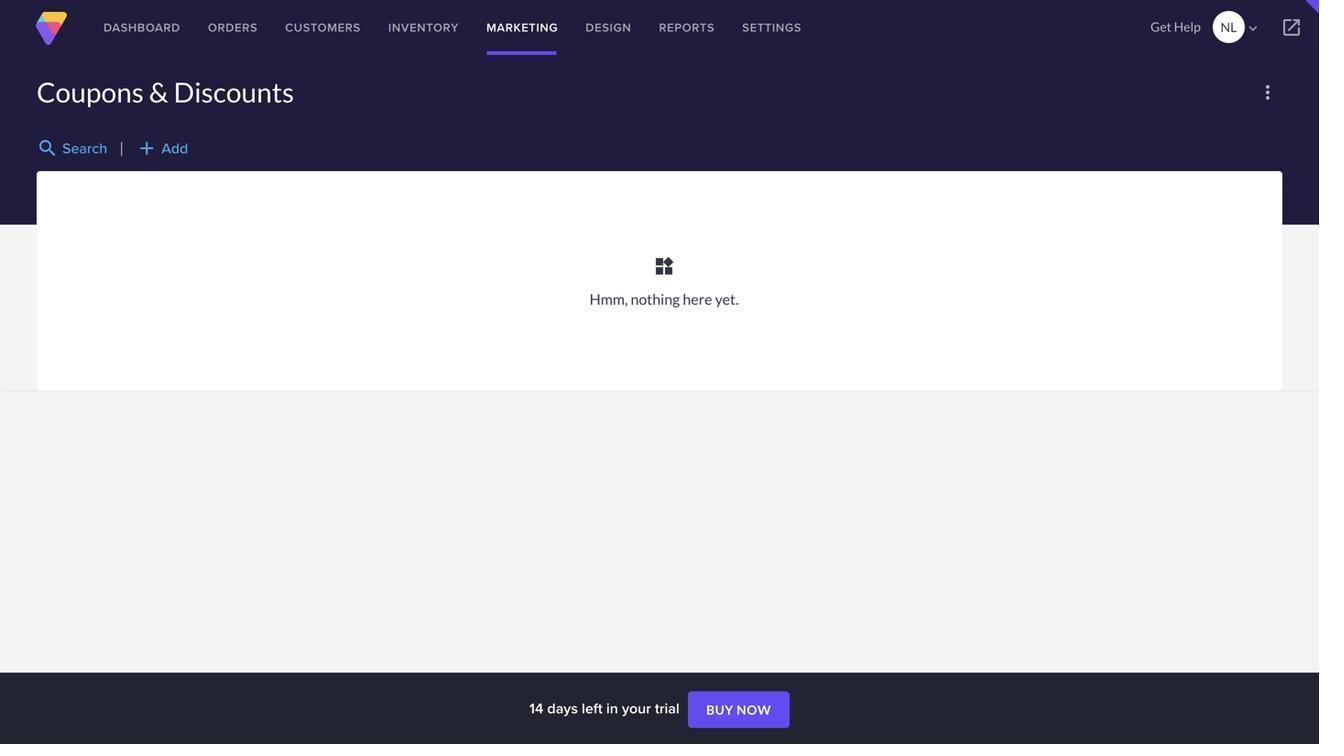 Task type: locate. For each thing, give the bounding box(es) containing it.
14
[[529, 698, 544, 720]]

days
[[547, 698, 578, 720]]

nothing
[[631, 291, 680, 308]]

nl 
[[1221, 19, 1261, 37]]

&
[[149, 76, 168, 109]]

dashboard link
[[90, 0, 194, 55]]

more_vert button
[[1253, 78, 1283, 107]]

search
[[37, 138, 59, 160]]

your
[[622, 698, 651, 720]]

discounts
[[174, 76, 294, 109]]

in
[[606, 698, 618, 720]]

settings
[[742, 19, 802, 36]]

reports
[[659, 19, 715, 36]]


[[1245, 20, 1261, 37]]

here
[[683, 291, 712, 308]]

get
[[1151, 19, 1172, 34]]

widgets
[[653, 256, 675, 278]]


[[1281, 16, 1303, 38]]

buy now
[[706, 703, 771, 718]]

|
[[119, 139, 124, 157]]

add
[[161, 137, 188, 159]]



Task type: vqa. For each thing, say whether or not it's contained in the screenshot.
Marketing
yes



Task type: describe. For each thing, give the bounding box(es) containing it.
marketing
[[486, 19, 558, 36]]

get help
[[1151, 19, 1201, 34]]

search search
[[37, 137, 107, 160]]

coupons & discounts
[[37, 76, 294, 109]]

design
[[586, 19, 632, 36]]

 link
[[1264, 0, 1319, 55]]

trial
[[655, 698, 680, 720]]

inventory
[[388, 19, 459, 36]]

now
[[737, 703, 771, 718]]

buy
[[706, 703, 734, 718]]

more_vert
[[1257, 82, 1279, 104]]

yet.
[[715, 291, 739, 308]]

customers
[[285, 19, 361, 36]]

left
[[582, 698, 603, 720]]

orders
[[208, 19, 258, 36]]

coupons
[[37, 76, 144, 109]]

nl
[[1221, 19, 1237, 35]]

hmm,
[[590, 291, 628, 308]]

add
[[136, 138, 158, 160]]

search
[[62, 137, 107, 159]]

add add
[[136, 137, 188, 160]]

buy now link
[[688, 692, 790, 729]]

help
[[1174, 19, 1201, 34]]

14 days left in your trial
[[529, 698, 683, 720]]

dashboard
[[104, 19, 180, 36]]

hmm, nothing here yet.
[[590, 291, 739, 308]]



